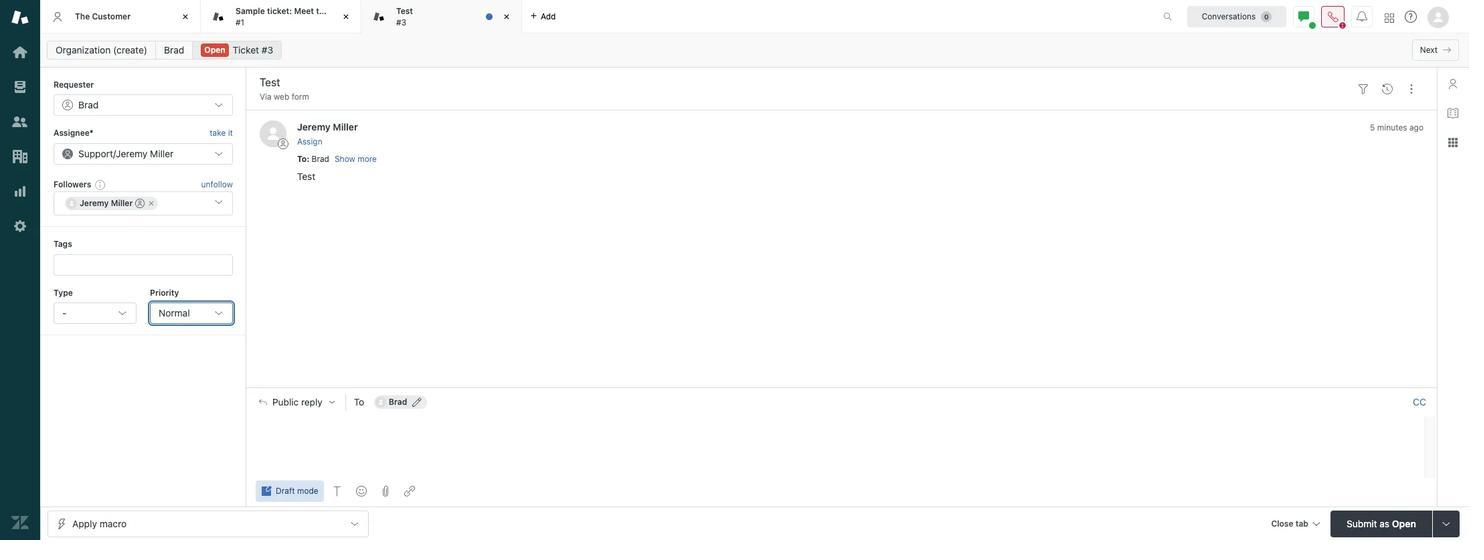 Task type: vqa. For each thing, say whether or not it's contained in the screenshot.
ticket:
yes



Task type: locate. For each thing, give the bounding box(es) containing it.
1 horizontal spatial #3
[[396, 17, 406, 27]]

#1
[[236, 17, 244, 27]]

5 minutes ago
[[1371, 123, 1424, 133]]

miller inside jeremy miller assign
[[333, 121, 358, 133]]

0 vertical spatial test
[[396, 6, 413, 16]]

brad right the (create)
[[164, 44, 184, 56]]

to for to
[[354, 397, 364, 408]]

miller for jeremy miller
[[111, 198, 133, 208]]

web
[[274, 92, 289, 102]]

0 horizontal spatial close image
[[179, 10, 192, 23]]

close image inside the customer tab
[[179, 10, 192, 23]]

jeremy
[[297, 121, 331, 133], [116, 148, 148, 159], [80, 198, 109, 208]]

add
[[541, 11, 556, 21]]

0 vertical spatial open
[[204, 45, 225, 55]]

requester
[[54, 80, 94, 90]]

0 vertical spatial #3
[[396, 17, 406, 27]]

organization
[[56, 44, 111, 56]]

close tab button
[[1266, 511, 1326, 539]]

to
[[297, 154, 307, 164], [354, 397, 364, 408]]

miller left user is an agent image
[[111, 198, 133, 208]]

1 vertical spatial #3
[[262, 44, 273, 56]]

show more button
[[335, 153, 377, 165]]

take
[[210, 128, 226, 138]]

2 horizontal spatial close image
[[500, 10, 514, 23]]

0 horizontal spatial #3
[[262, 44, 273, 56]]

show
[[335, 154, 355, 164]]

next
[[1421, 45, 1438, 55]]

tags
[[54, 239, 72, 249]]

via
[[260, 92, 272, 102]]

zendesk support image
[[11, 9, 29, 26]]

jeremy miller option
[[65, 197, 158, 210]]

to down "assign" "button"
[[297, 154, 307, 164]]

customers image
[[11, 113, 29, 131]]

brad inside requester 'element'
[[78, 99, 99, 111]]

jeremy inside option
[[80, 198, 109, 208]]

views image
[[11, 78, 29, 96]]

unfollow button
[[201, 179, 233, 191]]

assign button
[[297, 136, 323, 148]]

open inside secondary element
[[204, 45, 225, 55]]

the
[[75, 11, 90, 21]]

brad link
[[155, 41, 193, 60]]

close image up the brad link
[[179, 10, 192, 23]]

1 vertical spatial to
[[354, 397, 364, 408]]

2 horizontal spatial jeremy
[[297, 121, 331, 133]]

miller inside option
[[111, 198, 133, 208]]

priority
[[150, 288, 179, 298]]

1 horizontal spatial close image
[[339, 10, 353, 23]]

test down the :
[[297, 171, 316, 182]]

1 horizontal spatial to
[[354, 397, 364, 408]]

draft mode
[[276, 486, 319, 496]]

(create)
[[113, 44, 147, 56]]

Subject field
[[257, 74, 1349, 90]]

brad inside the brad link
[[164, 44, 184, 56]]

2 vertical spatial jeremy
[[80, 198, 109, 208]]

0 horizontal spatial open
[[204, 45, 225, 55]]

test
[[396, 6, 413, 16], [297, 171, 316, 182]]

public
[[272, 397, 299, 408]]

sample ticket: meet the ticket #1
[[236, 6, 354, 27]]

ticket:
[[267, 6, 292, 16]]

1 horizontal spatial open
[[1393, 518, 1417, 529]]

test right the ticket
[[396, 6, 413, 16]]

open left the ticket
[[204, 45, 225, 55]]

#3 inside secondary element
[[262, 44, 273, 56]]

followers
[[54, 179, 91, 189]]

#3 inside 'test #3'
[[396, 17, 406, 27]]

2 vertical spatial miller
[[111, 198, 133, 208]]

miller
[[333, 121, 358, 133], [150, 148, 174, 159], [111, 198, 133, 208]]

0 horizontal spatial jeremy
[[80, 198, 109, 208]]

secondary element
[[40, 37, 1470, 64]]

draft mode button
[[256, 481, 324, 502]]

2 close image from the left
[[339, 10, 353, 23]]

customer
[[92, 11, 131, 21]]

#3 for ticket #3
[[262, 44, 273, 56]]

brad right the :
[[312, 154, 329, 164]]

1 vertical spatial miller
[[150, 148, 174, 159]]

close image right the
[[339, 10, 353, 23]]

1 vertical spatial test
[[297, 171, 316, 182]]

open right the as
[[1393, 518, 1417, 529]]

miller right /
[[150, 148, 174, 159]]

1 tab from the left
[[201, 0, 362, 33]]

0 horizontal spatial to
[[297, 154, 307, 164]]

1 vertical spatial jeremy
[[116, 148, 148, 159]]

- button
[[54, 303, 137, 324]]

1 horizontal spatial miller
[[150, 148, 174, 159]]

miller up show
[[333, 121, 358, 133]]

open
[[204, 45, 225, 55], [1393, 518, 1417, 529]]

jeremy inside jeremy miller assign
[[297, 121, 331, 133]]

jeremy down info on adding followers icon
[[80, 198, 109, 208]]

jeremy right support
[[116, 148, 148, 159]]

:
[[307, 154, 310, 164]]

assignee* element
[[54, 143, 233, 165]]

test inside tab
[[396, 6, 413, 16]]

jeremy for jeremy miller
[[80, 198, 109, 208]]

ticket actions image
[[1407, 83, 1417, 94]]

user is an agent image
[[136, 199, 145, 208]]

1 close image from the left
[[179, 10, 192, 23]]

normal
[[159, 307, 190, 319]]

#3
[[396, 17, 406, 27], [262, 44, 273, 56]]

unfollow
[[201, 179, 233, 189]]

main element
[[0, 0, 40, 540]]

tab containing test
[[362, 0, 522, 33]]

to left klobrad84@gmail.com icon
[[354, 397, 364, 408]]

zendesk image
[[11, 514, 29, 532]]

miller inside "assignee*" element
[[150, 148, 174, 159]]

the
[[316, 6, 329, 16]]

tab
[[201, 0, 362, 33], [362, 0, 522, 33]]

0 vertical spatial miller
[[333, 121, 358, 133]]

brad down the requester
[[78, 99, 99, 111]]

jeremy up assign
[[297, 121, 331, 133]]

2 tab from the left
[[362, 0, 522, 33]]

normal button
[[150, 303, 233, 324]]

close image
[[179, 10, 192, 23], [339, 10, 353, 23], [500, 10, 514, 23]]

apps image
[[1448, 137, 1459, 148]]

info on adding followers image
[[95, 179, 106, 190]]

0 horizontal spatial miller
[[111, 198, 133, 208]]

to inside "to : brad show more test"
[[297, 154, 307, 164]]

0 vertical spatial to
[[297, 154, 307, 164]]

macro
[[100, 518, 127, 529]]

2 horizontal spatial miller
[[333, 121, 358, 133]]

0 horizontal spatial test
[[297, 171, 316, 182]]

hide composer image
[[837, 382, 847, 393]]

reporting image
[[11, 183, 29, 200]]

1 horizontal spatial jeremy
[[116, 148, 148, 159]]

get help image
[[1405, 11, 1417, 23]]

ago
[[1410, 123, 1424, 133]]

1 horizontal spatial test
[[396, 6, 413, 16]]

close image left add 'dropdown button'
[[500, 10, 514, 23]]

brad
[[164, 44, 184, 56], [78, 99, 99, 111], [312, 154, 329, 164], [389, 397, 407, 407]]

0 vertical spatial jeremy
[[297, 121, 331, 133]]

add attachment image
[[380, 486, 391, 497]]



Task type: describe. For each thing, give the bounding box(es) containing it.
tab containing sample ticket: meet the ticket
[[201, 0, 362, 33]]

brad inside "to : brad show more test"
[[312, 154, 329, 164]]

sample
[[236, 6, 265, 16]]

to for to : brad show more test
[[297, 154, 307, 164]]

add button
[[522, 0, 564, 33]]

mode
[[297, 486, 319, 496]]

ticket
[[233, 44, 259, 56]]

jeremy miller link
[[297, 121, 358, 133]]

take it button
[[210, 127, 233, 140]]

test inside "to : brad show more test"
[[297, 171, 316, 182]]

as
[[1380, 518, 1390, 529]]

meet
[[294, 6, 314, 16]]

cc button
[[1413, 397, 1427, 409]]

conversations
[[1202, 11, 1256, 21]]

cc
[[1413, 397, 1427, 408]]

conversations button
[[1188, 6, 1287, 27]]

get started image
[[11, 44, 29, 61]]

the customer tab
[[40, 0, 201, 33]]

5 minutes ago text field
[[1371, 123, 1424, 133]]

support
[[78, 148, 113, 159]]

millerjeremy500@gmail.com image
[[66, 198, 77, 209]]

organization (create)
[[56, 44, 147, 56]]

button displays agent's chat status as online. image
[[1299, 11, 1310, 22]]

admin image
[[11, 218, 29, 235]]

jeremy miller assign
[[297, 121, 358, 146]]

tabs tab list
[[40, 0, 1150, 33]]

add link (cmd k) image
[[404, 486, 415, 497]]

knowledge image
[[1448, 108, 1459, 119]]

assignee*
[[54, 128, 93, 138]]

take it
[[210, 128, 233, 138]]

/
[[113, 148, 116, 159]]

close image for the customer tab
[[179, 10, 192, 23]]

organizations image
[[11, 148, 29, 165]]

submit as open
[[1347, 518, 1417, 529]]

assign
[[297, 136, 323, 146]]

tab
[[1296, 519, 1309, 529]]

1 vertical spatial open
[[1393, 518, 1417, 529]]

next button
[[1413, 40, 1460, 61]]

apply macro
[[72, 518, 127, 529]]

brad right klobrad84@gmail.com icon
[[389, 397, 407, 407]]

format text image
[[332, 486, 343, 497]]

support / jeremy miller
[[78, 148, 174, 159]]

events image
[[1383, 83, 1393, 94]]

reply
[[301, 397, 323, 408]]

close tab
[[1272, 519, 1309, 529]]

followers element
[[54, 192, 233, 216]]

test #3
[[396, 6, 413, 27]]

insert emojis image
[[356, 486, 367, 497]]

form
[[292, 92, 309, 102]]

via web form
[[260, 92, 309, 102]]

displays possible ticket submission types image
[[1442, 519, 1452, 529]]

it
[[228, 128, 233, 138]]

notifications image
[[1357, 11, 1368, 22]]

filter image
[[1359, 83, 1369, 94]]

-
[[62, 307, 67, 319]]

type
[[54, 288, 73, 298]]

edit user image
[[413, 398, 422, 407]]

jeremy miller
[[80, 198, 133, 208]]

customer context image
[[1448, 78, 1459, 89]]

jeremy for jeremy miller assign
[[297, 121, 331, 133]]

public reply button
[[247, 388, 345, 417]]

requester element
[[54, 95, 233, 116]]

3 close image from the left
[[500, 10, 514, 23]]

more
[[358, 154, 377, 164]]

close
[[1272, 519, 1294, 529]]

zendesk products image
[[1385, 13, 1395, 22]]

jeremy inside "assignee*" element
[[116, 148, 148, 159]]

apply
[[72, 518, 97, 529]]

avatar image
[[260, 121, 287, 148]]

to : brad show more test
[[297, 154, 377, 182]]

submit
[[1347, 518, 1378, 529]]

remove image
[[148, 200, 156, 208]]

miller for jeremy miller assign
[[333, 121, 358, 133]]

draft
[[276, 486, 295, 496]]

5
[[1371, 123, 1376, 133]]

organization (create) button
[[47, 41, 156, 60]]

klobrad84@gmail.com image
[[375, 397, 386, 408]]

ticket #3
[[233, 44, 273, 56]]

Tags field
[[64, 258, 220, 272]]

close image for tab containing sample ticket: meet the ticket
[[339, 10, 353, 23]]

public reply
[[272, 397, 323, 408]]

ticket
[[331, 6, 354, 16]]

the customer
[[75, 11, 131, 21]]

minutes
[[1378, 123, 1408, 133]]

#3 for test #3
[[396, 17, 406, 27]]



